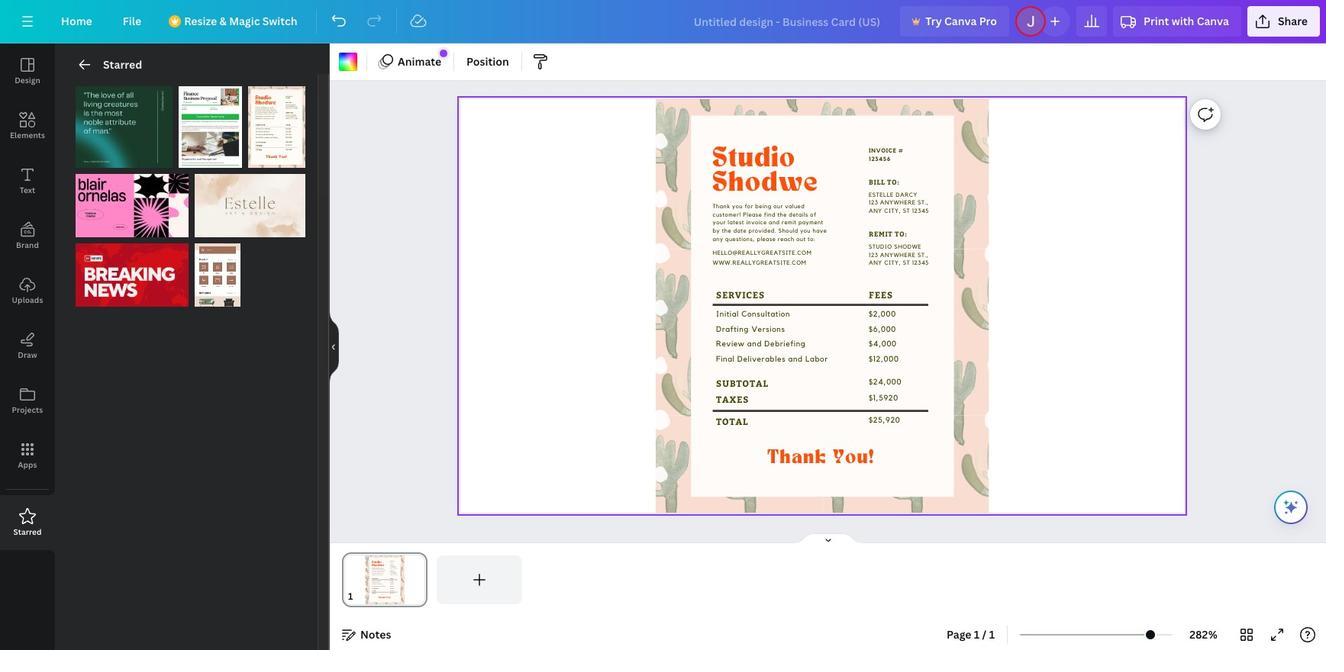 Task type: locate. For each thing, give the bounding box(es) containing it.
0 vertical spatial 12345
[[912, 208, 929, 214]]

$2,000 drafting versions
[[716, 311, 896, 334]]

123 inside estelle darcy 123 anywhere st., any city, st 12345
[[869, 200, 878, 206]]

please
[[757, 236, 776, 242]]

projects button
[[0, 373, 55, 428]]

st inside studio shodwe 123 anywhere st., any city, st 12345
[[903, 260, 910, 266]]

and up deliverables
[[747, 341, 762, 348]]

any
[[713, 236, 723, 242]]

you!
[[833, 448, 875, 468]]

main menu bar
[[0, 0, 1326, 44]]

0 horizontal spatial canva
[[944, 14, 977, 28]]

of up payment on the top of page
[[810, 212, 816, 218]]

0 vertical spatial remit
[[782, 220, 796, 226]]

0 vertical spatial starred
[[103, 57, 142, 72]]

#
[[898, 148, 903, 154]]

date
[[733, 228, 747, 234]]

the
[[777, 212, 787, 218], [722, 228, 731, 234]]

2 horizontal spatial and
[[788, 355, 803, 363]]

0 horizontal spatial you
[[732, 204, 743, 210]]

switch
[[262, 14, 297, 28]]

canva
[[944, 14, 977, 28], [1197, 14, 1229, 28]]

and inside $6,000 review and debriefing
[[747, 341, 762, 348]]

1 left the 3
[[158, 292, 163, 303]]

0 horizontal spatial remit
[[782, 220, 796, 226]]

you up the out
[[800, 228, 811, 234]]

to:
[[887, 177, 900, 186], [895, 229, 907, 238], [808, 236, 816, 242]]

1 st., from the top
[[917, 200, 929, 206]]

1 horizontal spatial invoice
[[869, 148, 896, 154]]

invoice up 123456
[[869, 148, 896, 154]]

st down shodwe
[[903, 260, 910, 266]]

by
[[713, 228, 720, 234]]

123 down estelle
[[869, 200, 878, 206]]

city, down studio
[[884, 260, 901, 266]]

st., inside studio shodwe 123 anywhere st., any city, st 12345
[[917, 252, 929, 258]]

st., inside estelle darcy 123 anywhere st., any city, st 12345
[[917, 200, 929, 206]]

notes
[[360, 628, 391, 642]]

12345 down shodwe
[[912, 260, 929, 266]]

1 of 3 button
[[76, 243, 188, 307]]

projects
[[12, 405, 43, 415]]

1 st from the top
[[903, 208, 910, 214]]

and
[[769, 220, 780, 226], [747, 341, 762, 348], [788, 355, 803, 363]]

www.reallygreatsite.com
[[713, 260, 806, 266]]

draw button
[[0, 318, 55, 373]]

123 inside studio shodwe 123 anywhere st., any city, st 12345
[[869, 252, 878, 258]]

1 anywhere from the top
[[880, 200, 916, 206]]

1 inside button
[[276, 222, 280, 233]]

thank inside the thank you for being our valued customer! please find the details of your latest invoice and remit payment by the date provided. should you have any questions, please reach out to:
[[713, 204, 730, 210]]

initial
[[716, 311, 739, 319]]

2 city, from the top
[[884, 260, 901, 266]]

1 vertical spatial 12345
[[912, 260, 929, 266]]

2 any from the top
[[869, 260, 882, 266]]

12345 down darcy
[[912, 208, 929, 214]]

city, for bill
[[884, 208, 901, 214]]

our
[[773, 204, 783, 210]]

0 horizontal spatial and
[[747, 341, 762, 348]]

find
[[764, 212, 775, 218]]

1 horizontal spatial you
[[800, 228, 811, 234]]

0 vertical spatial 123
[[869, 200, 878, 206]]

final
[[716, 355, 735, 363]]

canva right with
[[1197, 14, 1229, 28]]

1 vertical spatial the
[[722, 228, 731, 234]]

1 horizontal spatial remit
[[869, 229, 893, 238]]

city, inside estelle darcy 123 anywhere st., any city, st 12345
[[884, 208, 901, 214]]

hide pages image
[[791, 533, 865, 545]]

thank left you!
[[767, 448, 826, 468]]

123 for remit to:
[[869, 252, 878, 258]]

123 down studio
[[869, 252, 878, 258]]

share button
[[1247, 6, 1320, 37]]

1 123 from the top
[[869, 200, 878, 206]]

any inside estelle darcy 123 anywhere st., any city, st 12345
[[869, 208, 882, 214]]

to: right the out
[[808, 236, 816, 242]]

darcy
[[896, 192, 917, 198]]

studio shodwe 123 anywhere st., any city, st 12345
[[869, 244, 929, 266]]

123
[[869, 200, 878, 206], [869, 252, 878, 258]]

home link
[[49, 6, 104, 37]]

canva right "try"
[[944, 14, 977, 28]]

2 vertical spatial and
[[788, 355, 803, 363]]

anywhere down darcy
[[880, 200, 916, 206]]

2 123 from the top
[[869, 252, 878, 258]]

1 horizontal spatial and
[[769, 220, 780, 226]]

any down studio
[[869, 260, 882, 266]]

1 12345 from the top
[[912, 208, 929, 214]]

of inside button
[[282, 222, 291, 233]]

bill
[[869, 177, 885, 186]]

invoice down 'please'
[[746, 220, 767, 226]]

position
[[467, 54, 509, 69]]

0 vertical spatial thank
[[713, 204, 730, 210]]

0 vertical spatial st.,
[[917, 200, 929, 206]]

city, inside studio shodwe 123 anywhere st., any city, st 12345
[[884, 260, 901, 266]]

1 any from the top
[[869, 208, 882, 214]]

2 st., from the top
[[917, 252, 929, 258]]

of left the 3
[[165, 292, 174, 303]]

page 1 / 1
[[947, 628, 995, 642]]

1 vertical spatial 123
[[869, 252, 878, 258]]

1 right the '/' at the bottom right of the page
[[989, 628, 995, 642]]

shodwe
[[713, 170, 818, 197]]

12345 inside studio shodwe 123 anywhere st., any city, st 12345
[[912, 260, 929, 266]]

anywhere down shodwe
[[880, 252, 916, 258]]

$6,000
[[869, 326, 896, 334]]

canva inside button
[[944, 14, 977, 28]]

studio shodwe
[[713, 146, 818, 197]]

1 vertical spatial st
[[903, 260, 910, 266]]

to: right 'bill'
[[887, 177, 900, 186]]

city, down estelle
[[884, 208, 901, 214]]

0 horizontal spatial thank
[[713, 204, 730, 210]]

0 vertical spatial invoice
[[869, 148, 896, 154]]

1 vertical spatial anywhere
[[880, 252, 916, 258]]

taxes
[[716, 393, 749, 406]]

12345 inside estelle darcy 123 anywhere st., any city, st 12345
[[912, 208, 929, 214]]

0 horizontal spatial starred
[[13, 527, 42, 537]]

city,
[[884, 208, 901, 214], [884, 260, 901, 266]]

starred down the apps
[[13, 527, 42, 537]]

1 vertical spatial city,
[[884, 260, 901, 266]]

2 st from the top
[[903, 260, 910, 266]]

you left for on the right top of the page
[[732, 204, 743, 210]]

thank up customer!
[[713, 204, 730, 210]]

anywhere inside studio shodwe 123 anywhere st., any city, st 12345
[[880, 252, 916, 258]]

1 horizontal spatial starred
[[103, 57, 142, 72]]

0 vertical spatial any
[[869, 208, 882, 214]]

any down estelle
[[869, 208, 882, 214]]

1 vertical spatial st.,
[[917, 252, 929, 258]]

1 of 2
[[276, 222, 298, 233]]

of left the 2
[[282, 222, 291, 233]]

0 vertical spatial anywhere
[[880, 200, 916, 206]]

of for 1 of 6
[[165, 222, 173, 233]]

0 vertical spatial the
[[777, 212, 787, 218]]

remit inside the thank you for being our valued customer! please find the details of your latest invoice and remit payment by the date provided. should you have any questions, please reach out to:
[[782, 220, 796, 226]]

1 horizontal spatial thank
[[767, 448, 826, 468]]

total
[[716, 415, 748, 427]]

12345 for remit to:
[[912, 260, 929, 266]]

print with canva
[[1144, 14, 1229, 28]]

thank for thank you for being our valued customer! please find the details of your latest invoice and remit payment by the date provided. should you have any questions, please reach out to:
[[713, 204, 730, 210]]

the down our
[[777, 212, 787, 218]]

any inside studio shodwe 123 anywhere st., any city, st 12345
[[869, 260, 882, 266]]

the right by
[[722, 228, 731, 234]]

1 left the 6
[[158, 222, 162, 233]]

12345
[[912, 208, 929, 214], [912, 260, 929, 266]]

0 horizontal spatial invoice
[[746, 220, 767, 226]]

apps
[[18, 460, 37, 470]]

thank you for being our valued customer! please find the details of your latest invoice and remit payment by the date provided. should you have any questions, please reach out to:
[[713, 204, 829, 242]]

1 horizontal spatial the
[[777, 212, 787, 218]]

2 anywhere from the top
[[880, 252, 916, 258]]

0 vertical spatial and
[[769, 220, 780, 226]]

st down darcy
[[903, 208, 910, 214]]

1 vertical spatial and
[[747, 341, 762, 348]]

123456
[[869, 156, 890, 162]]

0 vertical spatial city,
[[884, 208, 901, 214]]

and down debriefing
[[788, 355, 803, 363]]

st.,
[[917, 200, 929, 206], [917, 252, 929, 258]]

1 vertical spatial starred
[[13, 527, 42, 537]]

1 canva from the left
[[944, 14, 977, 28]]

of left the 6
[[165, 222, 173, 233]]

elements button
[[0, 98, 55, 153]]

1 left the 2
[[276, 222, 280, 233]]

1 vertical spatial any
[[869, 260, 882, 266]]

of for 1 of 2
[[282, 222, 291, 233]]

1 vertical spatial invoice
[[746, 220, 767, 226]]

resize & magic switch
[[184, 14, 297, 28]]

1 vertical spatial thank
[[767, 448, 826, 468]]

file
[[123, 14, 141, 28]]

payment
[[798, 220, 823, 226]]

1 city, from the top
[[884, 208, 901, 214]]

services
[[716, 289, 765, 301]]

anywhere inside estelle darcy 123 anywhere st., any city, st 12345
[[880, 200, 916, 206]]

1 horizontal spatial canva
[[1197, 14, 1229, 28]]

review
[[716, 341, 745, 348]]

of
[[810, 212, 816, 218], [165, 222, 173, 233], [282, 222, 291, 233], [165, 292, 174, 303]]

to: up shodwe
[[895, 229, 907, 238]]

2 12345 from the top
[[912, 260, 929, 266]]

share
[[1278, 14, 1308, 28]]

initial consultation
[[716, 311, 790, 319]]

anywhere for bill to:
[[880, 200, 916, 206]]

$6,000 review and debriefing
[[716, 326, 896, 348]]

2 canva from the left
[[1197, 14, 1229, 28]]

1 vertical spatial you
[[800, 228, 811, 234]]

st inside estelle darcy 123 anywhere st., any city, st 12345
[[903, 208, 910, 214]]

1
[[158, 222, 162, 233], [276, 222, 280, 233], [158, 292, 163, 303], [974, 628, 980, 642], [989, 628, 995, 642]]

remit up studio
[[869, 229, 893, 238]]

remit up should
[[782, 220, 796, 226]]

with
[[1172, 14, 1194, 28]]

and down find
[[769, 220, 780, 226]]

text button
[[0, 153, 55, 208]]

remit
[[782, 220, 796, 226], [869, 229, 893, 238]]

0 vertical spatial st
[[903, 208, 910, 214]]

st for bill to:
[[903, 208, 910, 214]]

thank for thank you!
[[767, 448, 826, 468]]

starred down file popup button
[[103, 57, 142, 72]]

debriefing
[[764, 341, 806, 348]]



Task type: vqa. For each thing, say whether or not it's contained in the screenshot.
the leftmost AI
no



Task type: describe. For each thing, give the bounding box(es) containing it.
versions
[[751, 326, 785, 334]]

Page title text field
[[360, 589, 366, 605]]

try canva pro
[[925, 14, 997, 28]]

out
[[796, 236, 806, 242]]

$24,000
[[869, 378, 902, 386]]

&
[[219, 14, 227, 28]]

try canva pro button
[[900, 6, 1009, 37]]

and inside the thank you for being our valued customer! please find the details of your latest invoice and remit payment by the date provided. should you have any questions, please reach out to:
[[769, 220, 780, 226]]

0 vertical spatial you
[[732, 204, 743, 210]]

any for bill to:
[[869, 208, 882, 214]]

subtotal
[[716, 377, 768, 389]]

and inside '$4,000 final deliverables and labor'
[[788, 355, 803, 363]]

design
[[15, 75, 40, 86]]

1 of 2 button
[[195, 174, 305, 237]]

side panel tab list
[[0, 44, 55, 550]]

1 of 6 button
[[76, 174, 188, 237]]

1 for 1 of 3
[[158, 292, 163, 303]]

12345 for bill to:
[[912, 208, 929, 214]]

estelle
[[869, 192, 894, 198]]

brand
[[16, 240, 39, 250]]

home
[[61, 14, 92, 28]]

should
[[778, 228, 798, 234]]

1 of 3
[[158, 292, 181, 303]]

hello@reallygreatsite.com
[[713, 250, 812, 256]]

Design title text field
[[682, 6, 894, 37]]

text
[[20, 185, 35, 195]]

$2,000
[[869, 311, 896, 319]]

282% button
[[1179, 623, 1228, 647]]

estelle darcy 123 anywhere st., any city, st 12345
[[869, 192, 929, 214]]

customer!
[[713, 212, 741, 218]]

provided.
[[748, 228, 776, 234]]

of inside the thank you for being our valued customer! please find the details of your latest invoice and remit payment by the date provided. should you have any questions, please reach out to:
[[810, 212, 816, 218]]

$12,000
[[869, 355, 899, 363]]

$24,000 taxes
[[716, 378, 902, 406]]

$25,920
[[869, 417, 900, 425]]

canva inside dropdown button
[[1197, 14, 1229, 28]]

to: for bill to:
[[887, 177, 900, 186]]

1 for 1 of 6
[[158, 222, 162, 233]]

please
[[743, 212, 762, 218]]

questions,
[[725, 236, 755, 242]]

invoice inside the thank you for being our valued customer! please find the details of your latest invoice and remit payment by the date provided. should you have any questions, please reach out to:
[[746, 220, 767, 226]]

$1,5920
[[869, 395, 898, 403]]

page
[[947, 628, 972, 642]]

starred button
[[0, 495, 55, 550]]

canva assistant image
[[1282, 499, 1300, 517]]

anywhere for remit to:
[[880, 252, 916, 258]]

123 for bill to:
[[869, 200, 878, 206]]

to: for remit to:
[[895, 229, 907, 238]]

try
[[925, 14, 942, 28]]

1 of 6
[[158, 222, 181, 233]]

st., for bill to:
[[917, 200, 929, 206]]

draw
[[18, 350, 37, 360]]

st for remit to:
[[903, 260, 910, 266]]

st., for remit to:
[[917, 252, 929, 258]]

studio
[[713, 146, 796, 172]]

print with canva button
[[1113, 6, 1241, 37]]

details
[[789, 212, 808, 218]]

1 left the '/' at the bottom right of the page
[[974, 628, 980, 642]]

invoice inside invoice # 123456
[[869, 148, 896, 154]]

studio
[[869, 244, 892, 250]]

fees
[[869, 289, 893, 301]]

page 1 image
[[342, 556, 428, 605]]

hide image
[[329, 310, 339, 384]]

0 horizontal spatial the
[[722, 228, 731, 234]]

invoice # 123456
[[869, 148, 903, 162]]

starred inside starred "button"
[[13, 527, 42, 537]]

labor
[[805, 355, 828, 363]]

print
[[1144, 14, 1169, 28]]

notes button
[[336, 623, 397, 647]]

resize
[[184, 14, 217, 28]]

remit to:
[[869, 229, 907, 238]]

being
[[755, 204, 771, 210]]

magic
[[229, 14, 260, 28]]

drafting
[[716, 326, 749, 334]]

thank you!
[[767, 448, 875, 468]]

pro
[[979, 14, 997, 28]]

file button
[[111, 6, 154, 37]]

any for remit to:
[[869, 260, 882, 266]]

2
[[293, 222, 298, 233]]

bill to:
[[869, 177, 900, 186]]

position button
[[460, 50, 515, 74]]

$4,000 final deliverables and labor
[[716, 341, 897, 363]]

valued
[[785, 204, 805, 210]]

brand button
[[0, 208, 55, 263]]

animate button
[[373, 50, 447, 74]]

uploads
[[12, 295, 43, 305]]

design button
[[0, 44, 55, 98]]

apps button
[[0, 428, 55, 483]]

of for 1 of 3
[[165, 292, 174, 303]]

consultation
[[741, 311, 790, 319]]

/
[[982, 628, 987, 642]]

latest
[[728, 220, 744, 226]]

your
[[713, 220, 726, 226]]

#ffffff image
[[339, 53, 357, 71]]

for
[[744, 204, 753, 210]]

to: inside the thank you for being our valued customer! please find the details of your latest invoice and remit payment by the date provided. should you have any questions, please reach out to:
[[808, 236, 816, 242]]

6
[[175, 222, 181, 233]]

city, for remit
[[884, 260, 901, 266]]

1 for 1 of 2
[[276, 222, 280, 233]]

3
[[176, 292, 181, 303]]

1 vertical spatial remit
[[869, 229, 893, 238]]



